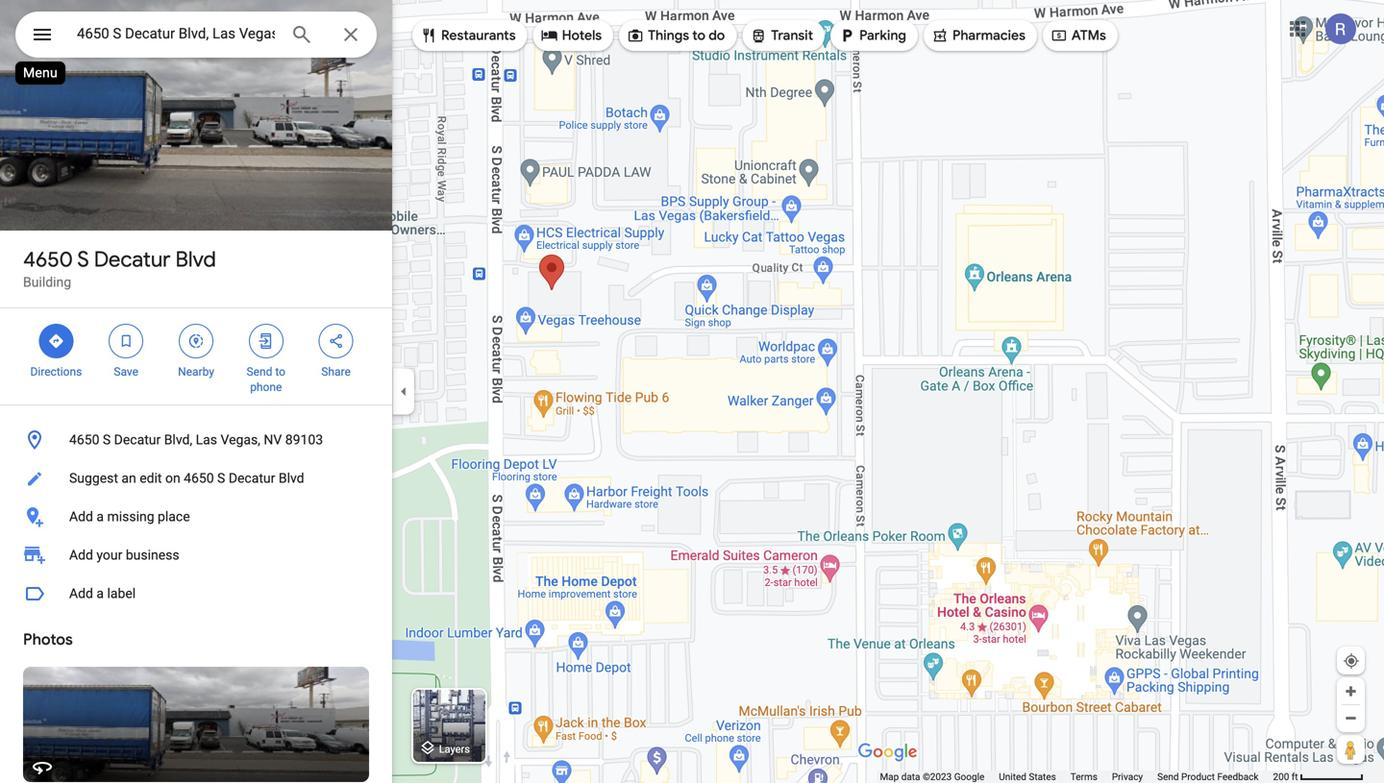Task type: describe. For each thing, give the bounding box(es) containing it.
a for label
[[97, 586, 104, 602]]

200 ft
[[1273, 772, 1298, 783]]

on
[[165, 471, 180, 486]]

save
[[114, 365, 138, 379]]

place
[[158, 509, 190, 525]]


[[31, 21, 54, 49]]

do
[[709, 27, 725, 44]]

 button
[[15, 12, 69, 62]]

send to phone
[[247, 365, 286, 394]]

google
[[954, 772, 985, 783]]

89103
[[285, 432, 323, 448]]

phone
[[250, 381, 282, 394]]

4650 for blvd
[[23, 246, 73, 273]]

 restaurants
[[420, 25, 516, 46]]


[[117, 331, 135, 352]]

zoom out image
[[1344, 711, 1358, 726]]

decatur for blvd,
[[114, 432, 161, 448]]

hotels
[[562, 27, 602, 44]]

an
[[122, 471, 136, 486]]

edit
[[140, 471, 162, 486]]

blvd inside 4650 s decatur blvd building
[[175, 246, 216, 273]]

states
[[1029, 772, 1056, 783]]

add a missing place button
[[0, 498, 392, 536]]

 hotels
[[541, 25, 602, 46]]

restaurants
[[441, 27, 516, 44]]

a for missing
[[97, 509, 104, 525]]

send for send product feedback
[[1158, 772, 1179, 783]]

suggest an edit on 4650 s decatur blvd
[[69, 471, 304, 486]]


[[1051, 25, 1068, 46]]

 transit
[[750, 25, 813, 46]]

add a label button
[[0, 575, 392, 613]]

decatur inside button
[[229, 471, 275, 486]]

terms button
[[1071, 771, 1098, 784]]

privacy button
[[1112, 771, 1143, 784]]

to inside send to phone
[[275, 365, 286, 379]]


[[257, 331, 275, 352]]

none field inside 4650 s decatur blvd, las vegas, nv 89103 field
[[77, 22, 275, 45]]

actions for 4650 s decatur blvd region
[[0, 309, 392, 405]]

google account: ruby anderson  
(rubyanndersson@gmail.com) image
[[1326, 14, 1357, 44]]

privacy
[[1112, 772, 1143, 783]]

send product feedback
[[1158, 772, 1259, 783]]

4650 s decatur blvd main content
[[0, 0, 392, 784]]

4650 s decatur blvd, las vegas, nv 89103
[[69, 432, 323, 448]]

©2023
[[923, 772, 952, 783]]

layers
[[439, 744, 470, 756]]

product
[[1182, 772, 1215, 783]]

united
[[999, 772, 1027, 783]]

200 ft button
[[1273, 772, 1364, 783]]

4650 s decatur blvd building
[[23, 246, 216, 290]]

vegas,
[[221, 432, 260, 448]]

transit
[[771, 27, 813, 44]]

parking
[[860, 27, 907, 44]]

united states
[[999, 772, 1056, 783]]

building
[[23, 274, 71, 290]]

google maps element
[[0, 0, 1384, 784]]

nv
[[264, 432, 282, 448]]

your
[[97, 548, 122, 563]]

 search field
[[15, 12, 377, 62]]



Task type: locate. For each thing, give the bounding box(es) containing it.
decatur
[[94, 246, 171, 273], [114, 432, 161, 448], [229, 471, 275, 486]]

things
[[648, 27, 689, 44]]

None field
[[77, 22, 275, 45]]

footer containing map data ©2023 google
[[880, 771, 1273, 784]]

show street view coverage image
[[1337, 735, 1365, 764]]

add your business
[[69, 548, 179, 563]]

 atms
[[1051, 25, 1106, 46]]

decatur up an
[[114, 432, 161, 448]]


[[187, 331, 205, 352]]

data
[[902, 772, 921, 783]]

1 vertical spatial blvd
[[279, 471, 304, 486]]

decatur up 
[[94, 246, 171, 273]]

share
[[321, 365, 351, 379]]

feedback
[[1218, 772, 1259, 783]]


[[541, 25, 558, 46]]

2 add from the top
[[69, 548, 93, 563]]

add left label at the bottom left of the page
[[69, 586, 93, 602]]

1 horizontal spatial blvd
[[279, 471, 304, 486]]

footer
[[880, 771, 1273, 784]]

add a label
[[69, 586, 136, 602]]

1 vertical spatial decatur
[[114, 432, 161, 448]]

0 horizontal spatial send
[[247, 365, 272, 379]]

1 vertical spatial 4650
[[69, 432, 99, 448]]

add down "suggest"
[[69, 509, 93, 525]]


[[327, 331, 345, 352]]

1 a from the top
[[97, 509, 104, 525]]

1 vertical spatial to
[[275, 365, 286, 379]]

ft
[[1292, 772, 1298, 783]]

0 vertical spatial to
[[693, 27, 706, 44]]

2 horizontal spatial s
[[217, 471, 225, 486]]

decatur down vegas,
[[229, 471, 275, 486]]

blvd up the ''
[[175, 246, 216, 273]]

add a missing place
[[69, 509, 190, 525]]

1 vertical spatial add
[[69, 548, 93, 563]]

4650 up building on the top of the page
[[23, 246, 73, 273]]

0 vertical spatial send
[[247, 365, 272, 379]]

add
[[69, 509, 93, 525], [69, 548, 93, 563], [69, 586, 93, 602]]

show your location image
[[1343, 653, 1360, 670]]

4650 inside 4650 s decatur blvd building
[[23, 246, 73, 273]]

blvd
[[175, 246, 216, 273], [279, 471, 304, 486]]

s inside button
[[103, 432, 111, 448]]

2 vertical spatial add
[[69, 586, 93, 602]]

add for add your business
[[69, 548, 93, 563]]

send
[[247, 365, 272, 379], [1158, 772, 1179, 783]]

nearby
[[178, 365, 214, 379]]

 parking
[[838, 25, 907, 46]]

s inside 4650 s decatur blvd building
[[77, 246, 89, 273]]

2 a from the top
[[97, 586, 104, 602]]

s
[[77, 246, 89, 273], [103, 432, 111, 448], [217, 471, 225, 486]]

1 vertical spatial a
[[97, 586, 104, 602]]

4650 s decatur blvd, las vegas, nv 89103 button
[[0, 421, 392, 460]]

4650 S Decatur Blvd, Las Vegas, NV 89103 field
[[15, 12, 377, 58]]

label
[[107, 586, 136, 602]]

missing
[[107, 509, 154, 525]]

footer inside google maps element
[[880, 771, 1273, 784]]

zoom in image
[[1344, 685, 1358, 699]]

send for send to phone
[[247, 365, 272, 379]]


[[750, 25, 767, 46]]

send up phone
[[247, 365, 272, 379]]

1 horizontal spatial s
[[103, 432, 111, 448]]

2 vertical spatial decatur
[[229, 471, 275, 486]]

decatur inside button
[[114, 432, 161, 448]]

add left your
[[69, 548, 93, 563]]

3 add from the top
[[69, 586, 93, 602]]

las
[[196, 432, 217, 448]]

to inside  things to do
[[693, 27, 706, 44]]

blvd inside button
[[279, 471, 304, 486]]

photos
[[23, 630, 73, 650]]

business
[[126, 548, 179, 563]]

s inside button
[[217, 471, 225, 486]]

0 vertical spatial decatur
[[94, 246, 171, 273]]

1 add from the top
[[69, 509, 93, 525]]

collapse side panel image
[[393, 381, 414, 402]]

1 horizontal spatial send
[[1158, 772, 1179, 783]]

4650 right on
[[184, 471, 214, 486]]

4650 inside button
[[184, 471, 214, 486]]

2 vertical spatial s
[[217, 471, 225, 486]]

suggest an edit on 4650 s decatur blvd button
[[0, 460, 392, 498]]


[[420, 25, 437, 46]]

add for add a label
[[69, 586, 93, 602]]

terms
[[1071, 772, 1098, 783]]

send left product
[[1158, 772, 1179, 783]]

directions
[[30, 365, 82, 379]]


[[47, 331, 65, 352]]

atms
[[1072, 27, 1106, 44]]

0 vertical spatial blvd
[[175, 246, 216, 273]]

send inside send product feedback button
[[1158, 772, 1179, 783]]

s for blvd,
[[103, 432, 111, 448]]

blvd,
[[164, 432, 192, 448]]

add your business link
[[0, 536, 392, 575]]

0 horizontal spatial blvd
[[175, 246, 216, 273]]

map
[[880, 772, 899, 783]]

s for blvd
[[77, 246, 89, 273]]


[[627, 25, 644, 46]]

map data ©2023 google
[[880, 772, 985, 783]]

 pharmacies
[[932, 25, 1026, 46]]

 things to do
[[627, 25, 725, 46]]

4650 for blvd,
[[69, 432, 99, 448]]

united states button
[[999, 771, 1056, 784]]

decatur inside 4650 s decatur blvd building
[[94, 246, 171, 273]]

0 vertical spatial a
[[97, 509, 104, 525]]

a
[[97, 509, 104, 525], [97, 586, 104, 602]]

4650 up "suggest"
[[69, 432, 99, 448]]

blvd down 89103
[[279, 471, 304, 486]]

1 vertical spatial send
[[1158, 772, 1179, 783]]

a left label at the bottom left of the page
[[97, 586, 104, 602]]

0 horizontal spatial s
[[77, 246, 89, 273]]


[[838, 25, 856, 46]]

0 vertical spatial add
[[69, 509, 93, 525]]

1 horizontal spatial to
[[693, 27, 706, 44]]

0 vertical spatial s
[[77, 246, 89, 273]]

pharmacies
[[953, 27, 1026, 44]]

to up phone
[[275, 365, 286, 379]]

0 horizontal spatial to
[[275, 365, 286, 379]]

a left missing
[[97, 509, 104, 525]]

200
[[1273, 772, 1290, 783]]

4650
[[23, 246, 73, 273], [69, 432, 99, 448], [184, 471, 214, 486]]

send inside send to phone
[[247, 365, 272, 379]]

2 vertical spatial 4650
[[184, 471, 214, 486]]

send product feedback button
[[1158, 771, 1259, 784]]

suggest
[[69, 471, 118, 486]]

add for add a missing place
[[69, 509, 93, 525]]

to left do
[[693, 27, 706, 44]]


[[932, 25, 949, 46]]

to
[[693, 27, 706, 44], [275, 365, 286, 379]]

decatur for blvd
[[94, 246, 171, 273]]

1 vertical spatial s
[[103, 432, 111, 448]]

4650 inside button
[[69, 432, 99, 448]]

0 vertical spatial 4650
[[23, 246, 73, 273]]



Task type: vqa. For each thing, say whether or not it's contained in the screenshot.
Corp.
no



